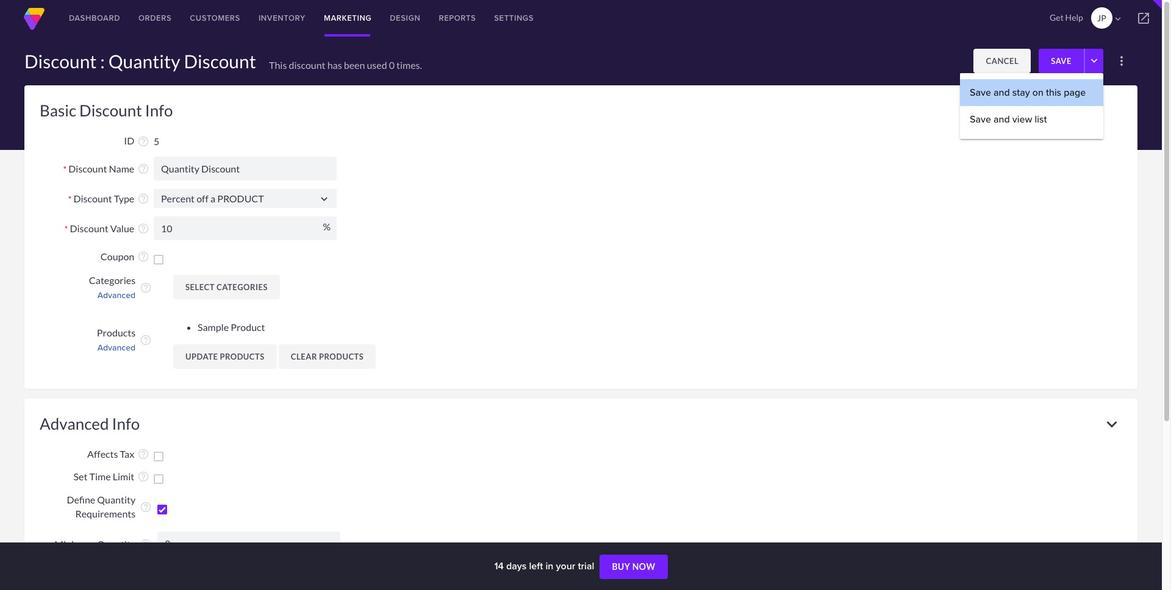 Task type: vqa. For each thing, say whether or not it's contained in the screenshot.
'minimum quantity help_outline'
yes



Task type: describe. For each thing, give the bounding box(es) containing it.
orders
[[139, 12, 172, 24]]

* for * discount value help_outline
[[65, 224, 68, 235]]

help_outline inside * discount type help_outline
[[137, 193, 150, 205]]

update products link
[[173, 345, 277, 369]]

advanced info
[[40, 414, 140, 434]]

basic discount info
[[40, 101, 173, 120]]

help_outline inside the "categories advanced help_outline"
[[140, 282, 152, 294]]

select
[[186, 282, 215, 292]]

get
[[1050, 12, 1064, 23]]

advanced for products advanced help_outline
[[97, 342, 136, 354]]

coupon help_outline
[[101, 251, 150, 263]]

 link
[[1126, 0, 1163, 37]]


[[318, 193, 331, 206]]

14 days left in your trial
[[495, 560, 597, 574]]

now
[[633, 562, 656, 573]]

categories inside the "categories advanced help_outline"
[[89, 275, 136, 286]]

5
[[154, 136, 159, 147]]

discount for * discount name help_outline
[[68, 163, 107, 175]]

stay
[[1013, 85, 1031, 99]]

expand_more
[[1102, 414, 1123, 435]]

save and view list link
[[970, 112, 1048, 126]]

help_outline inside set time limit help_outline
[[137, 471, 150, 483]]

settings
[[495, 12, 534, 24]]

discount left the :
[[24, 50, 97, 72]]

sample product
[[198, 321, 265, 333]]

used
[[367, 59, 387, 70]]

clear
[[291, 352, 317, 362]]

discount for basic discount info
[[79, 101, 142, 120]]

dashboard link
[[60, 0, 129, 37]]

id
[[124, 135, 134, 147]]

help_outline inside products advanced help_outline
[[140, 334, 152, 347]]

update products
[[186, 352, 265, 362]]

requirements
[[75, 508, 136, 520]]

discount down customers
[[184, 50, 256, 72]]

help
[[1066, 12, 1084, 23]]

0 horizontal spatial info
[[112, 414, 140, 434]]

buy now link
[[600, 555, 668, 580]]

products inside products advanced help_outline
[[97, 327, 136, 339]]

clear products
[[291, 352, 364, 362]]

coupon
[[101, 251, 134, 263]]

times.
[[397, 59, 422, 70]]

quantity for help_outline
[[97, 539, 136, 550]]

affects
[[87, 449, 118, 460]]

has
[[328, 59, 342, 70]]

in
[[546, 560, 554, 574]]

:
[[100, 50, 105, 72]]

list
[[1035, 112, 1048, 126]]

2 vertical spatial advanced
[[40, 414, 109, 434]]

advanced for categories advanced help_outline
[[97, 289, 136, 301]]

days
[[507, 560, 527, 574]]

been
[[344, 59, 365, 70]]

more_vert button
[[1110, 49, 1135, 73]]

inventory
[[259, 12, 306, 24]]

this discount has been used 0 times.
[[269, 59, 422, 70]]

limit
[[113, 471, 134, 483]]

cancel
[[987, 56, 1019, 66]]

your
[[556, 560, 576, 574]]

* discount name help_outline
[[63, 163, 150, 175]]

design
[[390, 12, 421, 24]]

help_outline inside define quantity requirements help_outline
[[140, 502, 152, 514]]

set time limit help_outline
[[74, 471, 150, 483]]

* discount value help_outline
[[65, 223, 150, 235]]

select categories
[[186, 282, 268, 292]]

tax
[[120, 449, 134, 460]]

trial
[[578, 560, 595, 574]]

help_outline inside minimum quantity help_outline
[[140, 539, 152, 551]]

save for save and stay on this page
[[970, 85, 992, 99]]

help_outline inside affects tax help_outline
[[137, 449, 150, 461]]

discount
[[289, 59, 326, 70]]

buy now
[[612, 562, 656, 573]]

define
[[67, 495, 95, 506]]

14
[[495, 560, 504, 574]]



Task type: locate. For each thing, give the bounding box(es) containing it.
advanced
[[97, 289, 136, 301], [97, 342, 136, 354], [40, 414, 109, 434]]

categories
[[89, 275, 136, 286], [217, 282, 268, 292]]

and
[[994, 85, 1011, 99], [994, 112, 1011, 126]]

and for stay
[[994, 85, 1011, 99]]

discount for * discount type help_outline
[[74, 193, 112, 205]]

help_outline
[[137, 135, 150, 147], [137, 163, 150, 175], [137, 193, 150, 205], [137, 223, 150, 235], [137, 251, 150, 263], [140, 282, 152, 294], [140, 334, 152, 347], [137, 449, 150, 461], [137, 471, 150, 483], [140, 502, 152, 514], [140, 539, 152, 551]]

jp
[[1098, 13, 1107, 23]]

help_outline inside * discount value help_outline
[[137, 223, 150, 235]]

* inside * discount value help_outline
[[65, 224, 68, 235]]

help_outline right type
[[137, 193, 150, 205]]

1 and from the top
[[994, 85, 1011, 99]]

help_outline right requirements
[[140, 502, 152, 514]]

clear products link
[[279, 345, 376, 369]]

buy
[[612, 562, 631, 573]]

info
[[145, 101, 173, 120], [112, 414, 140, 434]]

help_outline left 5
[[137, 135, 150, 147]]

0 vertical spatial save
[[1052, 56, 1072, 66]]

advanced inside products advanced help_outline
[[97, 342, 136, 354]]

0 horizontal spatial categories
[[89, 275, 136, 286]]

quantity
[[108, 50, 180, 72], [97, 495, 136, 506], [97, 539, 136, 550]]

products for clear products
[[319, 352, 364, 362]]

and left stay
[[994, 85, 1011, 99]]

time
[[89, 471, 111, 483]]

sample
[[198, 321, 229, 333]]

advanced down coupon
[[97, 289, 136, 301]]

value
[[110, 223, 134, 235]]

0 horizontal spatial products
[[97, 327, 136, 339]]

advanced inside the "categories advanced help_outline"
[[97, 289, 136, 301]]

this
[[269, 59, 287, 70]]

quantity inside define quantity requirements help_outline
[[97, 495, 136, 506]]

help_outline inside * discount name help_outline
[[137, 163, 150, 175]]

* inside * discount type help_outline
[[68, 194, 72, 205]]

advanced up affects
[[40, 414, 109, 434]]

* for * discount name help_outline
[[63, 164, 67, 175]]

save and stay on this page
[[970, 85, 1087, 99]]

quantity down requirements
[[97, 539, 136, 550]]

categories up product
[[217, 282, 268, 292]]

advanced link for products advanced help_outline
[[41, 342, 136, 354]]

affects tax help_outline
[[87, 449, 150, 461]]

type
[[114, 193, 134, 205]]

update
[[186, 352, 218, 362]]

and for view
[[994, 112, 1011, 126]]

and left view
[[994, 112, 1011, 126]]

save link
[[1040, 49, 1085, 73]]

0 vertical spatial and
[[994, 85, 1011, 99]]

info up 5
[[145, 101, 173, 120]]

advanced link for categories advanced help_outline
[[41, 289, 136, 302]]

1 advanced link from the top
[[41, 289, 136, 302]]

help_outline inside id help_outline 5
[[137, 135, 150, 147]]

categories advanced help_outline
[[89, 275, 152, 301]]

product
[[231, 321, 265, 333]]

* for * discount type help_outline
[[68, 194, 72, 205]]

help_outline right limit
[[137, 471, 150, 483]]

on
[[1033, 85, 1044, 99]]


[[1137, 11, 1152, 26]]

view
[[1013, 112, 1033, 126]]

discount : quantity discount
[[24, 50, 256, 72]]

save and stay on this page link
[[970, 85, 1087, 99]]

basic
[[40, 101, 76, 120]]

discount left 'name'
[[68, 163, 107, 175]]

2 vertical spatial save
[[970, 112, 992, 126]]

quantity right the :
[[108, 50, 180, 72]]

2 vertical spatial quantity
[[97, 539, 136, 550]]

help_outline right tax
[[137, 449, 150, 461]]

0 vertical spatial quantity
[[108, 50, 180, 72]]

advanced down the "categories advanced help_outline"
[[97, 342, 136, 354]]


[[1113, 13, 1124, 24]]

save for save and view list
[[970, 112, 992, 126]]

reports
[[439, 12, 476, 24]]

0 vertical spatial advanced
[[97, 289, 136, 301]]

name
[[109, 163, 134, 175]]

0
[[389, 59, 395, 70]]

1 horizontal spatial categories
[[217, 282, 268, 292]]

None text field
[[154, 189, 337, 208]]

products for update products
[[220, 352, 265, 362]]

1 vertical spatial *
[[68, 194, 72, 205]]

* left 'name'
[[63, 164, 67, 175]]

marketing
[[324, 12, 372, 24]]

save left view
[[970, 112, 992, 126]]

%
[[323, 221, 331, 232]]

0 vertical spatial *
[[63, 164, 67, 175]]

products advanced help_outline
[[97, 327, 152, 354]]

products down product
[[220, 352, 265, 362]]

products right clear
[[319, 352, 364, 362]]

2 vertical spatial *
[[65, 224, 68, 235]]

1 vertical spatial advanced link
[[41, 342, 136, 354]]

None text field
[[154, 157, 337, 181], [154, 217, 337, 240], [154, 157, 337, 181], [154, 217, 337, 240]]

help_outline right 'name'
[[137, 163, 150, 175]]

save for save
[[1052, 56, 1072, 66]]

save up 'this'
[[1052, 56, 1072, 66]]

2 and from the top
[[994, 112, 1011, 126]]

help_outline right value
[[137, 223, 150, 235]]

categories down coupon
[[89, 275, 136, 286]]

get help
[[1050, 12, 1084, 23]]

help_outline down the "categories advanced help_outline"
[[140, 334, 152, 347]]

* discount type help_outline
[[68, 193, 150, 205]]

0 vertical spatial advanced link
[[41, 289, 136, 302]]

2 advanced link from the top
[[41, 342, 136, 354]]

quantity up requirements
[[97, 495, 136, 506]]

2 horizontal spatial products
[[319, 352, 364, 362]]

* left value
[[65, 224, 68, 235]]

save
[[1052, 56, 1072, 66], [970, 85, 992, 99], [970, 112, 992, 126]]

id help_outline 5
[[124, 135, 159, 147]]

1 horizontal spatial info
[[145, 101, 173, 120]]

this
[[1047, 85, 1062, 99]]

save down cancel link
[[970, 85, 992, 99]]

* inside * discount name help_outline
[[63, 164, 67, 175]]

help_outline down coupon help_outline on the top
[[140, 282, 152, 294]]

advanced link
[[41, 289, 136, 302], [41, 342, 136, 354]]

0 vertical spatial info
[[145, 101, 173, 120]]

1 vertical spatial save
[[970, 85, 992, 99]]

discount for * discount value help_outline
[[70, 223, 108, 235]]

save and view list
[[970, 112, 1048, 126]]

1 vertical spatial info
[[112, 414, 140, 434]]

discount left type
[[74, 193, 112, 205]]

help_outline right coupon
[[137, 251, 150, 263]]

cancel link
[[974, 49, 1032, 73]]

set
[[74, 471, 88, 483]]

products
[[97, 327, 136, 339], [220, 352, 265, 362], [319, 352, 364, 362]]

quantity inside minimum quantity help_outline
[[97, 539, 136, 550]]

help_outline down define quantity requirements help_outline
[[140, 539, 152, 551]]

select categories link
[[173, 275, 280, 299]]

discount inside * discount name help_outline
[[68, 163, 107, 175]]

customers
[[190, 12, 240, 24]]

1 vertical spatial and
[[994, 112, 1011, 126]]

left
[[529, 560, 543, 574]]

more_vert
[[1115, 54, 1130, 68]]

page
[[1065, 85, 1087, 99]]

discount inside * discount type help_outline
[[74, 193, 112, 205]]

1 horizontal spatial products
[[220, 352, 265, 362]]

help_outline inside coupon help_outline
[[137, 251, 150, 263]]

minimum
[[54, 539, 95, 550]]

1 vertical spatial advanced
[[97, 342, 136, 354]]

quantity for requirements
[[97, 495, 136, 506]]

minimum quantity help_outline
[[54, 539, 152, 551]]

discount up "id"
[[79, 101, 142, 120]]

define quantity requirements help_outline
[[67, 495, 152, 520]]

discount left value
[[70, 223, 108, 235]]

dashboard
[[69, 12, 120, 24]]

discount inside * discount value help_outline
[[70, 223, 108, 235]]

1 vertical spatial quantity
[[97, 495, 136, 506]]

info up tax
[[112, 414, 140, 434]]

*
[[63, 164, 67, 175], [68, 194, 72, 205], [65, 224, 68, 235]]

* down * discount name help_outline
[[68, 194, 72, 205]]

products down the "categories advanced help_outline"
[[97, 327, 136, 339]]



